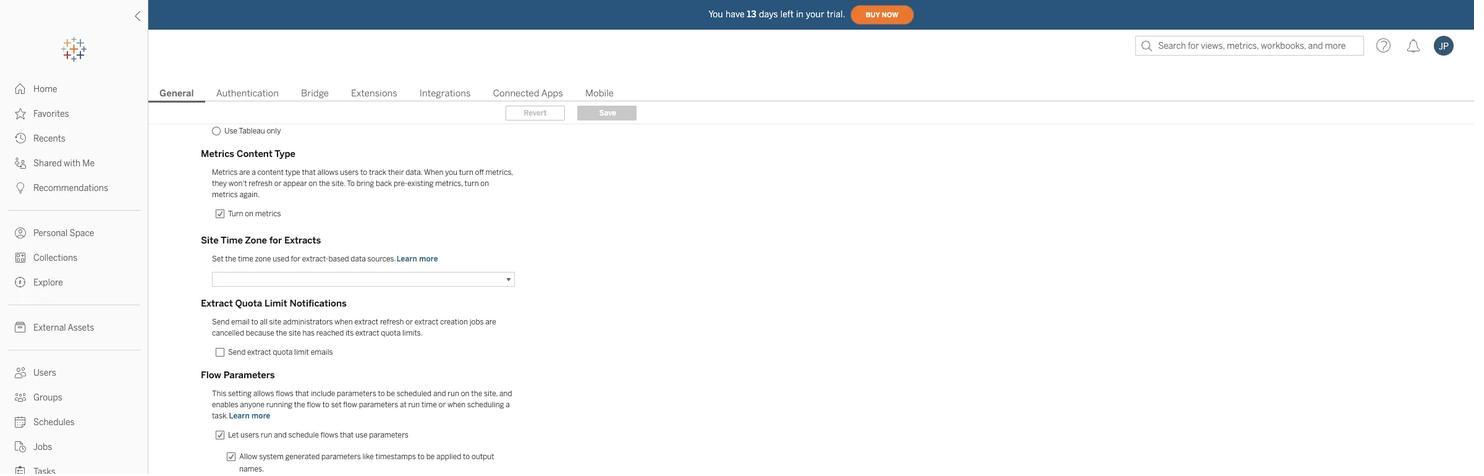 Task type: describe. For each thing, give the bounding box(es) containing it.
by text only_f5he34f image for schedules
[[15, 417, 26, 428]]

2 horizontal spatial run
[[448, 390, 459, 398]]

0 horizontal spatial site
[[269, 318, 282, 327]]

navigation containing general
[[148, 84, 1475, 103]]

1 vertical spatial users
[[241, 431, 259, 440]]

to inside 'metrics are a content type that allows users to track their data. when you turn off metrics, they won't refresh or appear on the site. to bring back pre-existing metrics, turn on metrics again.'
[[361, 168, 368, 177]]

set
[[212, 255, 224, 263]]

on right turn
[[245, 210, 254, 218]]

reached
[[317, 329, 344, 338]]

has
[[303, 329, 315, 338]]

0 horizontal spatial time
[[238, 255, 253, 263]]

extensions
[[351, 88, 398, 99]]

site,
[[484, 390, 498, 398]]

sources.
[[368, 255, 396, 263]]

authentication
[[216, 88, 279, 99]]

on down 'off'
[[481, 179, 489, 188]]

parameters
[[224, 370, 275, 381]]

anyone
[[240, 401, 265, 409]]

schedules
[[33, 417, 75, 428]]

1 vertical spatial site
[[289, 329, 301, 338]]

zone
[[245, 235, 267, 246]]

zone
[[255, 255, 271, 263]]

parameters inside "allow system generated parameters like timestamps to be applied to output names."
[[322, 453, 361, 461]]

schedule
[[289, 431, 319, 440]]

main content containing general
[[148, 48, 1475, 474]]

emails
[[311, 348, 333, 357]]

are inside send email to all site administrators when extract refresh or extract creation jobs are cancelled because the site has reached its extract quota limits.
[[486, 318, 496, 327]]

based
[[329, 255, 349, 263]]

metrics for metrics content type
[[201, 148, 234, 160]]

metrics for metrics are a content type that allows users to track their data. when you turn off metrics, they won't refresh or appear on the site. to bring back pre-existing metrics, turn on metrics again.
[[212, 168, 238, 177]]

this
[[212, 390, 227, 398]]

turn
[[228, 210, 243, 218]]

personal
[[33, 228, 68, 239]]

to left scheduled
[[378, 390, 385, 398]]

0 vertical spatial more
[[419, 255, 438, 263]]

because
[[246, 329, 274, 338]]

in
[[797, 9, 804, 19]]

general
[[160, 88, 194, 99]]

existing
[[408, 179, 434, 188]]

0 horizontal spatial and
[[274, 431, 287, 440]]

you have 13 days left in your trial.
[[709, 9, 846, 19]]

shared with me
[[33, 158, 95, 169]]

cancelled
[[212, 329, 244, 338]]

learn more link for flow parameters
[[229, 411, 271, 421]]

the inside send email to all site administrators when extract refresh or extract creation jobs are cancelled because the site has reached its extract quota limits.
[[276, 329, 287, 338]]

use tableau only
[[224, 127, 281, 135]]

metrics inside 'metrics are a content type that allows users to track their data. when you turn off metrics, they won't refresh or appear on the site. to bring back pre-existing metrics, turn on metrics again.'
[[212, 190, 238, 199]]

notifications
[[290, 298, 347, 309]]

with
[[64, 158, 81, 169]]

jobs link
[[0, 435, 148, 459]]

0 vertical spatial turn
[[459, 168, 474, 177]]

use
[[356, 431, 368, 440]]

jobs
[[470, 318, 484, 327]]

are inside 'metrics are a content type that allows users to track their data. when you turn off metrics, they won't refresh or appear on the site. to bring back pre-existing metrics, turn on metrics again.'
[[239, 168, 250, 177]]

time
[[221, 235, 243, 246]]

assets
[[68, 323, 94, 333]]

be inside this setting allows flows that include parameters to be scheduled and run on the site, and enables anyone running the flow to set flow parameters at run time or when scheduling a task.
[[387, 390, 395, 398]]

creation
[[440, 318, 468, 327]]

scheduled
[[397, 390, 432, 398]]

collections link
[[0, 246, 148, 270]]

setting
[[228, 390, 252, 398]]

Search for views, metrics, workbooks, and more text field
[[1136, 36, 1365, 56]]

use
[[224, 127, 237, 135]]

allows inside this setting allows flows that include parameters to be scheduled and run on the site, and enables anyone running the flow to set flow parameters at run time or when scheduling a task.
[[253, 390, 274, 398]]

apps
[[542, 88, 563, 99]]

site
[[201, 235, 219, 246]]

1 flow from the left
[[307, 401, 321, 409]]

have
[[726, 9, 745, 19]]

collections
[[33, 253, 77, 263]]

let users run and schedule flows that use parameters
[[228, 431, 409, 440]]

system
[[259, 453, 284, 461]]

jobs
[[33, 442, 52, 453]]

you
[[445, 168, 458, 177]]

to left set
[[323, 401, 330, 409]]

external assets link
[[0, 315, 148, 340]]

buy now
[[866, 11, 899, 19]]

by text only_f5he34f image for favorites
[[15, 108, 26, 119]]

send for send email to all site administrators when extract refresh or extract creation jobs are cancelled because the site has reached its extract quota limits.
[[212, 318, 230, 327]]

all
[[260, 318, 268, 327]]

space
[[70, 228, 94, 239]]

left
[[781, 9, 794, 19]]

1 vertical spatial turn
[[465, 179, 479, 188]]

the inside 'metrics are a content type that allows users to track their data. when you turn off metrics, they won't refresh or appear on the site. to bring back pre-existing metrics, turn on metrics again.'
[[319, 179, 330, 188]]

1 vertical spatial more
[[252, 412, 271, 421]]

on right appear
[[309, 179, 317, 188]]

a inside this setting allows flows that include parameters to be scheduled and run on the site, and enables anyone running the flow to set flow parameters at run time or when scheduling a task.
[[506, 401, 510, 409]]

at
[[400, 401, 407, 409]]

flow
[[201, 370, 221, 381]]

running
[[266, 401, 293, 409]]

a inside 'metrics are a content type that allows users to track their data. when you turn off metrics, they won't refresh or appear on the site. to bring back pre-existing metrics, turn on metrics again.'
[[252, 168, 256, 177]]

used
[[273, 255, 289, 263]]

mobile
[[586, 88, 614, 99]]

extract quota limit notifications
[[201, 298, 347, 309]]

when
[[424, 168, 444, 177]]

task.
[[212, 412, 229, 421]]

that inside 'metrics are a content type that allows users to track their data. when you turn off metrics, they won't refresh or appear on the site. to bring back pre-existing metrics, turn on metrics again.'
[[302, 168, 316, 177]]

to
[[347, 179, 355, 188]]

2 flow from the left
[[343, 401, 357, 409]]

external
[[33, 323, 66, 333]]

administrators
[[283, 318, 333, 327]]

type
[[275, 148, 296, 160]]

explore link
[[0, 270, 148, 295]]

on inside this setting allows flows that include parameters to be scheduled and run on the site, and enables anyone running the flow to set flow parameters at run time or when scheduling a task.
[[461, 390, 470, 398]]

learn more
[[229, 412, 271, 421]]

flow parameters
[[201, 370, 275, 381]]

set
[[331, 401, 342, 409]]

when inside this setting allows flows that include parameters to be scheduled and run on the site, and enables anyone running the flow to set flow parameters at run time or when scheduling a task.
[[448, 401, 466, 409]]

send email to all site administrators when extract refresh or extract creation jobs are cancelled because the site has reached its extract quota limits.
[[212, 318, 496, 338]]

by text only_f5he34f image for groups
[[15, 392, 26, 403]]

the right running
[[294, 401, 305, 409]]

when inside send email to all site administrators when extract refresh or extract creation jobs are cancelled because the site has reached its extract quota limits.
[[335, 318, 353, 327]]

1 horizontal spatial run
[[409, 401, 420, 409]]

allow system generated parameters like timestamps to be applied to output names.
[[239, 453, 495, 474]]

shared with me link
[[0, 151, 148, 176]]

0 horizontal spatial learn
[[229, 412, 250, 421]]

your
[[806, 9, 825, 19]]

by text only_f5he34f image for external assets
[[15, 322, 26, 333]]

or inside 'metrics are a content type that allows users to track their data. when you turn off metrics, they won't refresh or appear on the site. to bring back pre-existing metrics, turn on metrics again.'
[[274, 179, 282, 188]]

parameters up the timestamps
[[369, 431, 409, 440]]

output
[[472, 453, 495, 461]]

0 vertical spatial learn
[[397, 255, 417, 263]]

they
[[212, 179, 227, 188]]

extract-
[[302, 255, 329, 263]]

personal space
[[33, 228, 94, 239]]

to inside send email to all site administrators when extract refresh or extract creation jobs are cancelled because the site has reached its extract quota limits.
[[251, 318, 258, 327]]

limit
[[265, 298, 287, 309]]



Task type: vqa. For each thing, say whether or not it's contained in the screenshot.
the default
no



Task type: locate. For each thing, give the bounding box(es) containing it.
flow down include
[[307, 401, 321, 409]]

0 horizontal spatial for
[[269, 235, 282, 246]]

3 by text only_f5he34f image from the top
[[15, 228, 26, 239]]

by text only_f5he34f image inside recommendations link
[[15, 182, 26, 194]]

to left the all
[[251, 318, 258, 327]]

refresh inside 'metrics are a content type that allows users to track their data. when you turn off metrics, they won't refresh or appear on the site. to bring back pre-existing metrics, turn on metrics again.'
[[249, 179, 273, 188]]

site left has
[[289, 329, 301, 338]]

users inside 'metrics are a content type that allows users to track their data. when you turn off metrics, they won't refresh or appear on the site. to bring back pre-existing metrics, turn on metrics again.'
[[340, 168, 359, 177]]

2 by text only_f5he34f image from the top
[[15, 182, 26, 194]]

by text only_f5he34f image inside external assets link
[[15, 322, 26, 333]]

the left site.
[[319, 179, 330, 188]]

0 vertical spatial allows
[[318, 168, 339, 177]]

favorites link
[[0, 101, 148, 126]]

0 vertical spatial send
[[212, 318, 230, 327]]

1 vertical spatial time
[[422, 401, 437, 409]]

flow right set
[[343, 401, 357, 409]]

that right type
[[302, 168, 316, 177]]

metrics down use
[[201, 148, 234, 160]]

site time zone for extracts
[[201, 235, 321, 246]]

by text only_f5he34f image for personal space
[[15, 228, 26, 239]]

to up the bring
[[361, 168, 368, 177]]

by text only_f5he34f image left collections
[[15, 252, 26, 263]]

by text only_f5he34f image
[[15, 83, 26, 95], [15, 182, 26, 194], [15, 228, 26, 239], [15, 277, 26, 288], [15, 322, 26, 333], [15, 367, 26, 378], [15, 392, 26, 403], [15, 417, 26, 428], [15, 442, 26, 453]]

1 by text only_f5he34f image from the top
[[15, 83, 26, 95]]

learn more link
[[396, 254, 439, 264], [229, 411, 271, 421]]

data
[[351, 255, 366, 263]]

me
[[82, 158, 95, 169]]

metrics are a content type that allows users to track their data. when you turn off metrics, they won't refresh or appear on the site. to bring back pre-existing metrics, turn on metrics again.
[[212, 168, 513, 199]]

by text only_f5he34f image inside users link
[[15, 367, 26, 378]]

extract
[[201, 298, 233, 309]]

the left 'site,'
[[471, 390, 483, 398]]

by text only_f5he34f image down jobs link
[[15, 466, 26, 474]]

or up limits. at the left of page
[[406, 318, 413, 327]]

9 by text only_f5he34f image from the top
[[15, 442, 26, 453]]

sub-spaces tab list
[[148, 87, 1475, 103]]

0 horizontal spatial or
[[274, 179, 282, 188]]

for right used
[[291, 255, 301, 263]]

scheduling
[[468, 401, 504, 409]]

refresh up limits. at the left of page
[[380, 318, 404, 327]]

home
[[33, 84, 57, 95]]

1 vertical spatial learn more link
[[229, 411, 271, 421]]

and right 'site,'
[[500, 390, 512, 398]]

metrics, down you
[[436, 179, 463, 188]]

0 vertical spatial metrics
[[201, 148, 234, 160]]

0 horizontal spatial allows
[[253, 390, 274, 398]]

0 vertical spatial time
[[238, 255, 253, 263]]

revert button
[[506, 106, 565, 121]]

its
[[346, 329, 354, 338]]

time down scheduled
[[422, 401, 437, 409]]

learn more link for site time zone for extracts
[[396, 254, 439, 264]]

quota
[[381, 329, 401, 338], [273, 348, 293, 357]]

0 horizontal spatial flows
[[276, 390, 294, 398]]

by text only_f5he34f image left favorites at the top of the page
[[15, 108, 26, 119]]

flows inside this setting allows flows that include parameters to be scheduled and run on the site, and enables anyone running the flow to set flow parameters at run time or when scheduling a task.
[[276, 390, 294, 398]]

2 vertical spatial that
[[340, 431, 354, 440]]

generated
[[286, 453, 320, 461]]

parameters left the at
[[359, 401, 398, 409]]

allow
[[239, 453, 258, 461]]

1 vertical spatial learn
[[229, 412, 250, 421]]

allows
[[318, 168, 339, 177], [253, 390, 274, 398]]

0 vertical spatial refresh
[[249, 179, 273, 188]]

by text only_f5he34f image for recommendations
[[15, 182, 26, 194]]

by text only_f5he34f image inside "collections" link
[[15, 252, 26, 263]]

0 vertical spatial flows
[[276, 390, 294, 398]]

metrics up they
[[212, 168, 238, 177]]

on
[[309, 179, 317, 188], [481, 179, 489, 188], [245, 210, 254, 218], [461, 390, 470, 398]]

or inside this setting allows flows that include parameters to be scheduled and run on the site, and enables anyone running the flow to set flow parameters at run time or when scheduling a task.
[[439, 401, 446, 409]]

by text only_f5he34f image inside jobs link
[[15, 442, 26, 453]]

by text only_f5he34f image left personal
[[15, 228, 26, 239]]

0 vertical spatial metrics,
[[486, 168, 513, 177]]

by text only_f5he34f image inside "favorites" link
[[15, 108, 26, 119]]

timestamps
[[376, 453, 416, 461]]

time inside this setting allows flows that include parameters to be scheduled and run on the site, and enables anyone running the flow to set flow parameters at run time or when scheduling a task.
[[422, 401, 437, 409]]

revert
[[524, 109, 547, 118]]

run right the at
[[409, 401, 420, 409]]

0 horizontal spatial run
[[261, 431, 272, 440]]

bridge
[[301, 88, 329, 99]]

site.
[[332, 179, 346, 188]]

1 horizontal spatial more
[[419, 255, 438, 263]]

names.
[[239, 465, 264, 474]]

1 vertical spatial metrics
[[212, 168, 238, 177]]

by text only_f5he34f image for explore
[[15, 277, 26, 288]]

main navigation. press the up and down arrow keys to access links. element
[[0, 77, 148, 474]]

won't
[[229, 179, 247, 188]]

navigation
[[148, 84, 1475, 103]]

by text only_f5he34f image left external
[[15, 322, 26, 333]]

explore
[[33, 278, 63, 288]]

6 by text only_f5he34f image from the top
[[15, 367, 26, 378]]

4 by text only_f5he34f image from the top
[[15, 252, 26, 263]]

on up scheduling
[[461, 390, 470, 398]]

quota left limits. at the left of page
[[381, 329, 401, 338]]

this setting allows flows that include parameters to be scheduled and run on the site, and enables anyone running the flow to set flow parameters at run time or when scheduling a task.
[[212, 390, 512, 421]]

0 vertical spatial learn more link
[[396, 254, 439, 264]]

quota inside send email to all site administrators when extract refresh or extract creation jobs are cancelled because the site has reached its extract quota limits.
[[381, 329, 401, 338]]

0 horizontal spatial more
[[252, 412, 271, 421]]

parameters
[[337, 390, 376, 398], [359, 401, 398, 409], [369, 431, 409, 440], [322, 453, 361, 461]]

by text only_f5he34f image left groups
[[15, 392, 26, 403]]

by text only_f5he34f image for recents
[[15, 133, 26, 144]]

5 by text only_f5he34f image from the top
[[15, 322, 26, 333]]

1 horizontal spatial learn
[[397, 255, 417, 263]]

13
[[748, 9, 757, 19]]

2 horizontal spatial and
[[500, 390, 512, 398]]

run up system
[[261, 431, 272, 440]]

send down 'cancelled'
[[228, 348, 246, 357]]

extract
[[355, 318, 379, 327], [415, 318, 439, 327], [356, 329, 379, 338], [247, 348, 271, 357]]

data.
[[406, 168, 423, 177]]

more
[[419, 255, 438, 263], [252, 412, 271, 421]]

0 horizontal spatial metrics,
[[436, 179, 463, 188]]

0 horizontal spatial when
[[335, 318, 353, 327]]

by text only_f5he34f image inside recents link
[[15, 133, 26, 144]]

for up used
[[269, 235, 282, 246]]

1 vertical spatial metrics
[[255, 210, 281, 218]]

0 vertical spatial for
[[269, 235, 282, 246]]

3 by text only_f5he34f image from the top
[[15, 158, 26, 169]]

turn down 'off'
[[465, 179, 479, 188]]

when up the its
[[335, 318, 353, 327]]

metrics down they
[[212, 190, 238, 199]]

a right scheduling
[[506, 401, 510, 409]]

5 by text only_f5he34f image from the top
[[15, 466, 26, 474]]

home link
[[0, 77, 148, 101]]

recents link
[[0, 126, 148, 151]]

the right set
[[225, 255, 236, 263]]

by text only_f5he34f image inside home link
[[15, 83, 26, 95]]

refresh down 'content'
[[249, 179, 273, 188]]

that left include
[[295, 390, 309, 398]]

1 horizontal spatial metrics
[[255, 210, 281, 218]]

0 vertical spatial or
[[274, 179, 282, 188]]

users up to
[[340, 168, 359, 177]]

turn left 'off'
[[459, 168, 474, 177]]

only
[[267, 127, 281, 135]]

send extract quota limit emails
[[228, 348, 333, 357]]

by text only_f5he34f image left home at left
[[15, 83, 26, 95]]

1 horizontal spatial learn more link
[[396, 254, 439, 264]]

by text only_f5he34f image for jobs
[[15, 442, 26, 453]]

0 vertical spatial be
[[387, 390, 395, 398]]

more right sources.
[[419, 255, 438, 263]]

1 by text only_f5he34f image from the top
[[15, 108, 26, 119]]

1 vertical spatial allows
[[253, 390, 274, 398]]

send up 'cancelled'
[[212, 318, 230, 327]]

0 vertical spatial users
[[340, 168, 359, 177]]

0 vertical spatial when
[[335, 318, 353, 327]]

0 horizontal spatial quota
[[273, 348, 293, 357]]

refresh inside send email to all site administrators when extract refresh or extract creation jobs are cancelled because the site has reached its extract quota limits.
[[380, 318, 404, 327]]

days
[[759, 9, 778, 19]]

0 horizontal spatial metrics
[[212, 190, 238, 199]]

parameters left like
[[322, 453, 361, 461]]

a left 'content'
[[252, 168, 256, 177]]

recents
[[33, 134, 65, 144]]

limit
[[294, 348, 309, 357]]

to
[[361, 168, 368, 177], [251, 318, 258, 327], [378, 390, 385, 398], [323, 401, 330, 409], [418, 453, 425, 461], [463, 453, 470, 461]]

1 vertical spatial run
[[409, 401, 420, 409]]

learn more link right the data
[[396, 254, 439, 264]]

1 vertical spatial are
[[486, 318, 496, 327]]

1 horizontal spatial time
[[422, 401, 437, 409]]

learn more link down anyone
[[229, 411, 271, 421]]

1 vertical spatial metrics,
[[436, 179, 463, 188]]

0 vertical spatial are
[[239, 168, 250, 177]]

by text only_f5he34f image left 'explore'
[[15, 277, 26, 288]]

1 horizontal spatial quota
[[381, 329, 401, 338]]

by text only_f5he34f image for collections
[[15, 252, 26, 263]]

metrics, right 'off'
[[486, 168, 513, 177]]

that left use
[[340, 431, 354, 440]]

1 horizontal spatial allows
[[318, 168, 339, 177]]

learn right sources.
[[397, 255, 417, 263]]

1 horizontal spatial for
[[291, 255, 301, 263]]

you
[[709, 9, 723, 19]]

allows inside 'metrics are a content type that allows users to track their data. when you turn off metrics, they won't refresh or appear on the site. to bring back pre-existing metrics, turn on metrics again.'
[[318, 168, 339, 177]]

be left 'applied'
[[427, 453, 435, 461]]

1 vertical spatial be
[[427, 453, 435, 461]]

0 vertical spatial metrics
[[212, 190, 238, 199]]

run
[[448, 390, 459, 398], [409, 401, 420, 409], [261, 431, 272, 440]]

by text only_f5he34f image inside schedules link
[[15, 417, 26, 428]]

back
[[376, 179, 392, 188]]

like
[[363, 453, 374, 461]]

more down anyone
[[252, 412, 271, 421]]

0 vertical spatial that
[[302, 168, 316, 177]]

by text only_f5he34f image left recents
[[15, 133, 26, 144]]

trial.
[[827, 9, 846, 19]]

metrics
[[212, 190, 238, 199], [255, 210, 281, 218]]

recommendations link
[[0, 176, 148, 200]]

and left schedule
[[274, 431, 287, 440]]

to right the timestamps
[[418, 453, 425, 461]]

when left scheduling
[[448, 401, 466, 409]]

2 horizontal spatial or
[[439, 401, 446, 409]]

enables
[[212, 401, 238, 409]]

allows up anyone
[[253, 390, 274, 398]]

by text only_f5he34f image left schedules in the left of the page
[[15, 417, 26, 428]]

1 vertical spatial a
[[506, 401, 510, 409]]

buy now button
[[851, 5, 914, 25]]

groups
[[33, 393, 62, 403]]

0 horizontal spatial a
[[252, 168, 256, 177]]

0 horizontal spatial flow
[[307, 401, 321, 409]]

metrics content type
[[201, 148, 296, 160]]

send
[[212, 318, 230, 327], [228, 348, 246, 357]]

7 by text only_f5he34f image from the top
[[15, 392, 26, 403]]

external assets
[[33, 323, 94, 333]]

1 horizontal spatial be
[[427, 453, 435, 461]]

by text only_f5he34f image inside groups link
[[15, 392, 26, 403]]

by text only_f5he34f image inside "explore" link
[[15, 277, 26, 288]]

1 vertical spatial quota
[[273, 348, 293, 357]]

or inside send email to all site administrators when extract refresh or extract creation jobs are cancelled because the site has reached its extract quota limits.
[[406, 318, 413, 327]]

0 vertical spatial a
[[252, 168, 256, 177]]

time left zone
[[238, 255, 253, 263]]

run left 'site,'
[[448, 390, 459, 398]]

1 vertical spatial send
[[228, 348, 246, 357]]

connected apps
[[493, 88, 563, 99]]

that inside this setting allows flows that include parameters to be scheduled and run on the site, and enables anyone running the flow to set flow parameters at run time or when scheduling a task.
[[295, 390, 309, 398]]

2 vertical spatial or
[[439, 401, 446, 409]]

by text only_f5he34f image for users
[[15, 367, 26, 378]]

1 vertical spatial for
[[291, 255, 301, 263]]

0 horizontal spatial users
[[241, 431, 259, 440]]

0 horizontal spatial refresh
[[249, 179, 273, 188]]

1 vertical spatial or
[[406, 318, 413, 327]]

flows right schedule
[[321, 431, 338, 440]]

are up won't
[[239, 168, 250, 177]]

users
[[33, 368, 56, 378]]

let
[[228, 431, 239, 440]]

1 vertical spatial when
[[448, 401, 466, 409]]

1 horizontal spatial metrics,
[[486, 168, 513, 177]]

main content
[[148, 48, 1475, 474]]

users right let
[[241, 431, 259, 440]]

metrics down "again."
[[255, 210, 281, 218]]

favorites
[[33, 109, 69, 119]]

include
[[311, 390, 335, 398]]

by text only_f5he34f image left shared
[[15, 158, 26, 169]]

by text only_f5he34f image inside personal space link
[[15, 228, 26, 239]]

the up send extract quota limit emails
[[276, 329, 287, 338]]

send for send extract quota limit emails
[[228, 348, 246, 357]]

schedules link
[[0, 410, 148, 435]]

send inside send email to all site administrators when extract refresh or extract creation jobs are cancelled because the site has reached its extract quota limits.
[[212, 318, 230, 327]]

learn down anyone
[[229, 412, 250, 421]]

2 vertical spatial run
[[261, 431, 272, 440]]

0 vertical spatial run
[[448, 390, 459, 398]]

to left output
[[463, 453, 470, 461]]

by text only_f5he34f image left recommendations
[[15, 182, 26, 194]]

extracts
[[284, 235, 321, 246]]

4 by text only_f5he34f image from the top
[[15, 277, 26, 288]]

the
[[319, 179, 330, 188], [225, 255, 236, 263], [276, 329, 287, 338], [471, 390, 483, 398], [294, 401, 305, 409]]

or
[[274, 179, 282, 188], [406, 318, 413, 327], [439, 401, 446, 409]]

0 horizontal spatial are
[[239, 168, 250, 177]]

allows up site.
[[318, 168, 339, 177]]

1 vertical spatial flows
[[321, 431, 338, 440]]

1 vertical spatial refresh
[[380, 318, 404, 327]]

1 horizontal spatial or
[[406, 318, 413, 327]]

be inside "allow system generated parameters like timestamps to be applied to output names."
[[427, 453, 435, 461]]

1 horizontal spatial flow
[[343, 401, 357, 409]]

1 vertical spatial that
[[295, 390, 309, 398]]

1 horizontal spatial site
[[289, 329, 301, 338]]

navigation panel element
[[0, 37, 148, 474]]

0 horizontal spatial learn more link
[[229, 411, 271, 421]]

1 horizontal spatial are
[[486, 318, 496, 327]]

turn
[[459, 168, 474, 177], [465, 179, 479, 188]]

metrics inside 'metrics are a content type that allows users to track their data. when you turn off metrics, they won't refresh or appear on the site. to bring back pre-existing metrics, turn on metrics again.'
[[212, 168, 238, 177]]

by text only_f5he34f image for home
[[15, 83, 26, 95]]

quota left limit
[[273, 348, 293, 357]]

by text only_f5he34f image inside shared with me link
[[15, 158, 26, 169]]

0 vertical spatial site
[[269, 318, 282, 327]]

site right the all
[[269, 318, 282, 327]]

by text only_f5he34f image
[[15, 108, 26, 119], [15, 133, 26, 144], [15, 158, 26, 169], [15, 252, 26, 263], [15, 466, 26, 474]]

parameters up set
[[337, 390, 376, 398]]

pre-
[[394, 179, 408, 188]]

1 horizontal spatial refresh
[[380, 318, 404, 327]]

1 horizontal spatial a
[[506, 401, 510, 409]]

1 horizontal spatial flows
[[321, 431, 338, 440]]

or right the at
[[439, 401, 446, 409]]

off
[[475, 168, 484, 177]]

flows up running
[[276, 390, 294, 398]]

1 horizontal spatial when
[[448, 401, 466, 409]]

content
[[237, 148, 273, 160]]

8 by text only_f5he34f image from the top
[[15, 417, 26, 428]]

1 horizontal spatial and
[[433, 390, 446, 398]]

and
[[433, 390, 446, 398], [500, 390, 512, 398], [274, 431, 287, 440]]

0 vertical spatial quota
[[381, 329, 401, 338]]

again.
[[240, 190, 260, 199]]

metrics,
[[486, 168, 513, 177], [436, 179, 463, 188]]

or down 'content'
[[274, 179, 282, 188]]

by text only_f5he34f image for shared with me
[[15, 158, 26, 169]]

users
[[340, 168, 359, 177], [241, 431, 259, 440]]

2 by text only_f5he34f image from the top
[[15, 133, 26, 144]]

by text only_f5he34f image left users at the bottom of page
[[15, 367, 26, 378]]

and right scheduled
[[433, 390, 446, 398]]

by text only_f5he34f image left "jobs"
[[15, 442, 26, 453]]

flow
[[307, 401, 321, 409], [343, 401, 357, 409]]

track
[[369, 168, 387, 177]]

1 horizontal spatial users
[[340, 168, 359, 177]]

quota
[[235, 298, 262, 309]]

0 horizontal spatial be
[[387, 390, 395, 398]]

be left scheduled
[[387, 390, 395, 398]]

are right jobs
[[486, 318, 496, 327]]



